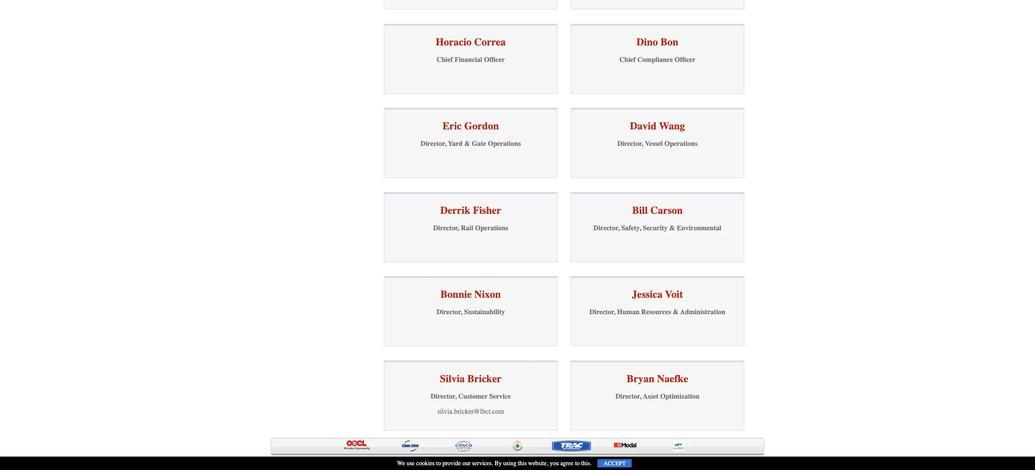 Task type: locate. For each thing, give the bounding box(es) containing it.
director, for david
[[618, 140, 644, 148]]

operations down the wang
[[665, 140, 698, 148]]

nixon
[[475, 289, 501, 301]]

rights
[[433, 459, 449, 467]]

our
[[463, 460, 471, 468]]

silvia
[[440, 373, 465, 385]]

environmental
[[677, 224, 722, 232]]

chief inside dino bon option
[[620, 56, 636, 64]]

&
[[465, 140, 470, 148], [670, 224, 675, 232], [673, 309, 679, 317]]

2 vertical spatial &
[[673, 309, 679, 317]]

asset
[[643, 393, 659, 401]]

director, inside eric gordon option
[[421, 140, 447, 148]]

chief down 'horacio'
[[437, 56, 453, 64]]

compliance
[[638, 56, 673, 64]]

to left "this."
[[575, 460, 580, 468]]

by
[[495, 460, 502, 468]]

director, down derrik
[[433, 224, 459, 232]]

container
[[340, 459, 364, 467]]

director, down bonnie
[[437, 309, 463, 317]]

director, customer service
[[431, 393, 511, 401]]

chief left compliance
[[620, 56, 636, 64]]

bill
[[632, 205, 648, 217]]

bonnie nixon
[[441, 289, 501, 301]]

using
[[503, 460, 517, 468]]

bon
[[661, 36, 679, 48]]

website,
[[528, 460, 549, 468]]

2 chief from the left
[[620, 56, 636, 64]]

dino bon option
[[571, 24, 745, 94]]

& for bill
[[670, 224, 675, 232]]

fisher
[[473, 205, 501, 217]]

director, inside david wang option
[[618, 140, 644, 148]]

bill carson
[[632, 205, 683, 217]]

david wang option
[[571, 108, 745, 178]]

derrik
[[440, 205, 471, 217]]

director, inside 'derrik fisher' option
[[433, 224, 459, 232]]

& left gate
[[465, 140, 470, 148]]

officer for horacio correa
[[484, 56, 505, 64]]

1 officer from the left
[[484, 56, 505, 64]]

chief
[[437, 56, 453, 64], [620, 56, 636, 64]]

director, for silvia
[[431, 393, 457, 401]]

2 option from the left
[[571, 0, 745, 10]]

dino bon
[[637, 36, 679, 48]]

reserved.
[[451, 459, 475, 467]]

(lbct
[[389, 459, 406, 467]]

1 horizontal spatial option
[[571, 0, 745, 10]]

operations inside david wang option
[[665, 140, 698, 148]]

option
[[384, 0, 558, 10], [571, 0, 745, 10]]

officer inside dino bon option
[[675, 56, 696, 64]]

yard
[[448, 140, 463, 148]]

chief compliance officer
[[620, 56, 696, 64]]

operations right gate
[[488, 140, 521, 148]]

0 horizontal spatial officer
[[484, 56, 505, 64]]

customer
[[459, 393, 488, 401]]

chief financial officer
[[437, 56, 505, 64]]

bryan
[[627, 373, 655, 385]]

director, inside jessica voit option
[[590, 309, 616, 317]]

operations inside 'derrik fisher' option
[[475, 224, 508, 232]]

operations
[[488, 140, 521, 148], [665, 140, 698, 148], [475, 224, 508, 232]]

& right security
[[670, 224, 675, 232]]

director, inside "bill carson" option
[[594, 224, 620, 232]]

accept button
[[598, 460, 632, 468]]

1 horizontal spatial chief
[[620, 56, 636, 64]]

director, for eric
[[421, 140, 447, 148]]

david
[[630, 120, 657, 132]]

you
[[550, 460, 559, 468]]

operations for derrik fisher
[[475, 224, 508, 232]]

chief inside horacio correa option
[[437, 56, 453, 64]]

officer down correa
[[484, 56, 505, 64]]

director, left 'human'
[[590, 309, 616, 317]]

bonnie nixon option
[[384, 277, 558, 347]]

derrik fisher
[[440, 205, 501, 217]]

1 chief from the left
[[437, 56, 453, 64]]

officer inside horacio correa option
[[484, 56, 505, 64]]

director, inside bryan naefke option
[[616, 393, 642, 401]]

silvia.bricker@lbct.com
[[438, 408, 504, 416]]

1 to from the left
[[436, 460, 441, 468]]

carson
[[651, 205, 683, 217]]

director, left yard
[[421, 140, 447, 148]]

1 vertical spatial &
[[670, 224, 675, 232]]

& for jessica
[[673, 309, 679, 317]]

& down the voit
[[673, 309, 679, 317]]

director, for bryan
[[616, 393, 642, 401]]

to right the all
[[436, 460, 441, 468]]

director, down "bryan"
[[616, 393, 642, 401]]

& inside jessica voit option
[[673, 309, 679, 317]]

1 horizontal spatial to
[[575, 460, 580, 468]]

director, for bonnie
[[437, 309, 463, 317]]

©
[[271, 459, 276, 467]]

1 horizontal spatial officer
[[675, 56, 696, 64]]

director, down david
[[618, 140, 644, 148]]

long
[[309, 459, 322, 467]]

director,
[[421, 140, 447, 148], [618, 140, 644, 148], [433, 224, 459, 232], [594, 224, 620, 232], [437, 309, 463, 317], [590, 309, 616, 317], [431, 393, 457, 401], [616, 393, 642, 401]]

1 option from the left
[[384, 0, 558, 10]]

director, inside silvia bricker option
[[431, 393, 457, 401]]

bill carson option
[[571, 192, 745, 263]]

director, asset optimization
[[616, 393, 700, 401]]

director, for jessica
[[590, 309, 616, 317]]

bryan naefke option
[[571, 361, 745, 431]]

director, down 'silvia'
[[431, 393, 457, 401]]

2 officer from the left
[[675, 56, 696, 64]]

human
[[617, 309, 640, 317]]

bricker
[[468, 373, 502, 385]]

operations down fisher
[[475, 224, 508, 232]]

horacio correa
[[436, 36, 506, 48]]

chief for horacio
[[437, 56, 453, 64]]

derrik fisher option
[[384, 192, 558, 263]]

0 vertical spatial &
[[465, 140, 470, 148]]

terminal
[[366, 459, 387, 467]]

eric gordon option
[[384, 108, 558, 178]]

gate
[[472, 140, 486, 148]]

jessica voit option
[[571, 277, 745, 347]]

officer
[[484, 56, 505, 64], [675, 56, 696, 64]]

eric
[[443, 120, 462, 132]]

director, left safety,
[[594, 224, 620, 232]]

agree
[[561, 460, 574, 468]]

officer down bon
[[675, 56, 696, 64]]

& inside "bill carson" option
[[670, 224, 675, 232]]

0 horizontal spatial option
[[384, 0, 558, 10]]

provide
[[443, 460, 461, 468]]

© 2023 lbct, long beach container terminal (lbct llc.) all rights reserved.
[[271, 459, 475, 467]]

director, inside bonnie nixon option
[[437, 309, 463, 317]]

option up the "dino bon"
[[571, 0, 745, 10]]

to
[[436, 460, 441, 468], [575, 460, 580, 468]]

cookies
[[416, 460, 435, 468]]

0 horizontal spatial to
[[436, 460, 441, 468]]

option up 'horacio correa'
[[384, 0, 558, 10]]

0 horizontal spatial chief
[[437, 56, 453, 64]]



Task type: describe. For each thing, give the bounding box(es) containing it.
security
[[643, 224, 668, 232]]

resources
[[642, 309, 671, 317]]

jessica voit
[[632, 289, 683, 301]]

vessel
[[645, 140, 663, 148]]

horacio
[[436, 36, 472, 48]]

lbct,
[[291, 459, 308, 467]]

dino
[[637, 36, 658, 48]]

2 to from the left
[[575, 460, 580, 468]]

safety,
[[622, 224, 641, 232]]

we
[[397, 460, 405, 468]]

horacio correa option
[[384, 24, 558, 94]]

director, for bill
[[594, 224, 620, 232]]

silvia.bricker@lbct.com link
[[438, 408, 504, 424]]

director, rail operations
[[433, 224, 508, 232]]

director, yard & gate operations
[[421, 140, 521, 148]]

sustainability
[[464, 309, 505, 317]]

director, sustainability
[[437, 309, 505, 317]]

bonnie
[[441, 289, 472, 301]]

voit
[[665, 289, 683, 301]]

rail
[[461, 224, 474, 232]]

& inside eric gordon option
[[465, 140, 470, 148]]

services.
[[472, 460, 493, 468]]

operations for david wang
[[665, 140, 698, 148]]

all
[[424, 459, 432, 467]]

financial
[[455, 56, 483, 64]]

director, vessel operations
[[618, 140, 698, 148]]

service
[[489, 393, 511, 401]]

operations inside eric gordon option
[[488, 140, 521, 148]]

wang
[[659, 120, 685, 132]]

officer for dino bon
[[675, 56, 696, 64]]

chief for dino
[[620, 56, 636, 64]]

david wang
[[630, 120, 685, 132]]

llc.)
[[408, 459, 423, 467]]

naefke
[[657, 373, 689, 385]]

director, safety, security & environmental
[[594, 224, 722, 232]]

use
[[407, 460, 415, 468]]

this
[[518, 460, 527, 468]]

gordon
[[464, 120, 499, 132]]

beach
[[324, 459, 339, 467]]

jessica
[[632, 289, 663, 301]]

this.
[[582, 460, 592, 468]]

silvia bricker
[[440, 373, 502, 385]]

correa
[[474, 36, 506, 48]]

accept
[[604, 461, 626, 467]]

optimization
[[661, 393, 700, 401]]

director, human resources & administration
[[590, 309, 726, 317]]

eric gordon
[[443, 120, 499, 132]]

administration
[[681, 309, 726, 317]]

silvia bricker option
[[384, 361, 558, 431]]

bryan naefke
[[627, 373, 689, 385]]

director, for derrik
[[433, 224, 459, 232]]

we use cookies to provide our services. by using this website, you agree to this.
[[397, 460, 592, 468]]

2023
[[277, 459, 290, 467]]



Task type: vqa. For each thing, say whether or not it's contained in the screenshot.
use
yes



